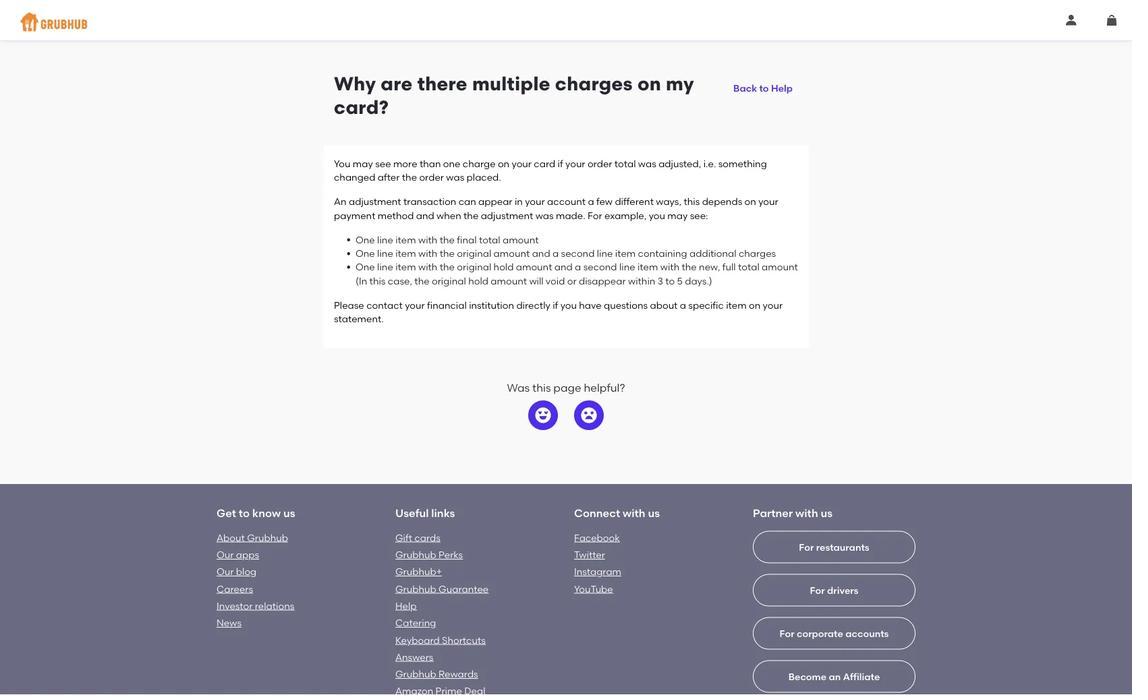 Task type: locate. For each thing, give the bounding box(es) containing it.
for for for corporate accounts
[[780, 628, 794, 639]]

about
[[650, 300, 678, 311]]

to right get
[[239, 507, 250, 520]]

0 vertical spatial may
[[353, 158, 373, 169]]

us right connect
[[648, 507, 660, 520]]

for left drivers
[[810, 585, 825, 596]]

if inside please contact your financial institution directly if you have questions about a specific item on your statement.
[[553, 300, 558, 311]]

you left have
[[560, 300, 577, 311]]

2 vertical spatial to
[[239, 507, 250, 520]]

made.
[[556, 210, 585, 221]]

0 horizontal spatial us
[[283, 507, 295, 520]]

are
[[381, 73, 413, 95]]

1 horizontal spatial to
[[665, 275, 675, 287]]

hold
[[494, 262, 514, 273], [468, 275, 488, 287]]

this right (in
[[369, 275, 386, 287]]

statement.
[[334, 313, 384, 325]]

total inside you may see more than one charge on your card if your order total was adjusted, i.e. something changed after the order was placed.
[[615, 158, 636, 169]]

item
[[395, 234, 416, 246], [395, 248, 416, 259], [615, 248, 636, 259], [395, 262, 416, 273], [638, 262, 658, 273], [726, 300, 747, 311]]

0 vertical spatial was
[[638, 158, 656, 169]]

us
[[283, 507, 295, 520], [648, 507, 660, 520], [821, 507, 833, 520]]

your down case,
[[405, 300, 425, 311]]

one line item with the final total amount one line item with the original amount and a second line item containing additional charges one line item with the original hold amount and a second line item with the new, full total amount (in this case, the original hold amount will void or disappear within 3 to 5 days.)
[[356, 234, 798, 287]]

grubhub rewards link
[[395, 669, 478, 680]]

answers link
[[395, 652, 433, 663]]

my
[[666, 73, 694, 95]]

was inside an adjustment transaction can appear in your account a few different ways, this depends on your payment method and when the adjustment was made. for example, you may see:
[[535, 210, 554, 221]]

the right case,
[[414, 275, 429, 287]]

2 vertical spatial was
[[535, 210, 554, 221]]

1 horizontal spatial adjustment
[[481, 210, 533, 221]]

adjustment up payment on the left
[[349, 196, 401, 207]]

0 vertical spatial hold
[[494, 262, 514, 273]]

this right was
[[532, 381, 551, 394]]

to right back
[[759, 83, 769, 94]]

for restaurants
[[799, 542, 869, 553]]

twitter link
[[574, 549, 605, 561]]

1 vertical spatial our
[[217, 566, 234, 578]]

catering
[[395, 618, 436, 629]]

1 vertical spatial you
[[560, 300, 577, 311]]

may down ways, on the right of page
[[667, 210, 688, 221]]

you
[[649, 210, 665, 221], [560, 300, 577, 311]]

2 horizontal spatial and
[[554, 262, 573, 273]]

5
[[677, 275, 683, 287]]

1 horizontal spatial hold
[[494, 262, 514, 273]]

careers link
[[217, 584, 253, 595]]

0 vertical spatial charges
[[555, 73, 633, 95]]

1 one from the top
[[356, 234, 375, 246]]

1 vertical spatial one
[[356, 248, 375, 259]]

1 horizontal spatial total
[[615, 158, 636, 169]]

help
[[771, 83, 793, 94], [395, 601, 417, 612]]

1 vertical spatial help
[[395, 601, 417, 612]]

order up few
[[588, 158, 612, 169]]

on left "my"
[[638, 73, 661, 95]]

1 vertical spatial total
[[479, 234, 500, 246]]

days.)
[[685, 275, 712, 287]]

1 vertical spatial this
[[369, 275, 386, 287]]

when
[[437, 210, 461, 221]]

you down ways, on the right of page
[[649, 210, 665, 221]]

2 horizontal spatial this
[[684, 196, 700, 207]]

and up the void
[[554, 262, 573, 273]]

second up the disappear
[[583, 262, 617, 273]]

line
[[377, 234, 393, 246], [377, 248, 393, 259], [597, 248, 613, 259], [377, 262, 393, 273], [619, 262, 635, 273]]

total right final
[[479, 234, 500, 246]]

(in
[[356, 275, 367, 287]]

will
[[529, 275, 544, 287]]

i.e.
[[703, 158, 716, 169]]

help right back
[[771, 83, 793, 94]]

on
[[638, 73, 661, 95], [498, 158, 509, 169], [745, 196, 756, 207], [749, 300, 761, 311]]

different
[[615, 196, 654, 207]]

on up placed.
[[498, 158, 509, 169]]

was down one
[[446, 172, 464, 183]]

2 vertical spatial one
[[356, 262, 375, 273]]

for inside an adjustment transaction can appear in your account a few different ways, this depends on your payment method and when the adjustment was made. for example, you may see:
[[588, 210, 602, 221]]

multiple
[[472, 73, 550, 95]]

connect
[[574, 507, 620, 520]]

a
[[588, 196, 594, 207], [553, 248, 559, 259], [575, 262, 581, 273], [680, 300, 686, 311]]

grubhub guarantee link
[[395, 584, 489, 595]]

partner with us
[[753, 507, 833, 520]]

second up or
[[561, 248, 595, 259]]

0 vertical spatial to
[[759, 83, 769, 94]]

1 vertical spatial if
[[553, 300, 558, 311]]

youtube
[[574, 584, 613, 595]]

order
[[588, 158, 612, 169], [419, 172, 444, 183]]

total
[[615, 158, 636, 169], [479, 234, 500, 246], [738, 262, 759, 273]]

0 vertical spatial help
[[771, 83, 793, 94]]

1 vertical spatial hold
[[468, 275, 488, 287]]

0 horizontal spatial to
[[239, 507, 250, 520]]

grubhub logo image
[[20, 8, 88, 35]]

total right full
[[738, 262, 759, 273]]

0 horizontal spatial hold
[[468, 275, 488, 287]]

may inside an adjustment transaction can appear in your account a few different ways, this depends on your payment method and when the adjustment was made. for example, you may see:
[[667, 210, 688, 221]]

0 horizontal spatial may
[[353, 158, 373, 169]]

our up careers link
[[217, 566, 234, 578]]

on right specific
[[749, 300, 761, 311]]

accounts
[[846, 628, 889, 639]]

3 one from the top
[[356, 262, 375, 273]]

0 vertical spatial second
[[561, 248, 595, 259]]

0 vertical spatial order
[[588, 158, 612, 169]]

this
[[684, 196, 700, 207], [369, 275, 386, 287], [532, 381, 551, 394]]

on inside please contact your financial institution directly if you have questions about a specific item on your statement.
[[749, 300, 761, 311]]

disappear
[[579, 275, 626, 287]]

1 vertical spatial to
[[665, 275, 675, 287]]

account
[[547, 196, 586, 207]]

0 horizontal spatial help
[[395, 601, 417, 612]]

after
[[378, 172, 400, 183]]

for down few
[[588, 210, 602, 221]]

3
[[658, 275, 663, 287]]

about grubhub link
[[217, 532, 288, 544]]

youtube link
[[574, 584, 613, 595]]

3 us from the left
[[821, 507, 833, 520]]

this inside one line item with the final total amount one line item with the original amount and a second line item containing additional charges one line item with the original hold amount and a second line item with the new, full total amount (in this case, the original hold amount will void or disappear within 3 to 5 days.)
[[369, 275, 386, 287]]

to
[[759, 83, 769, 94], [665, 275, 675, 287], [239, 507, 250, 520]]

useful
[[395, 507, 429, 520]]

and down transaction
[[416, 210, 434, 221]]

investor                                     relations link
[[217, 601, 294, 612]]

see
[[375, 158, 391, 169]]

1 vertical spatial order
[[419, 172, 444, 183]]

a inside please contact your financial institution directly if you have questions about a specific item on your statement.
[[680, 300, 686, 311]]

2 our from the top
[[217, 566, 234, 578]]

and inside an adjustment transaction can appear in your account a few different ways, this depends on your payment method and when the adjustment was made. for example, you may see:
[[416, 210, 434, 221]]

1 vertical spatial may
[[667, 210, 688, 221]]

back
[[733, 83, 757, 94]]

1 vertical spatial charges
[[739, 248, 776, 259]]

your left the card
[[512, 158, 532, 169]]

if inside you may see more than one charge on your card if your order total was adjusted, i.e. something changed after the order was placed.
[[558, 158, 563, 169]]

to for back to help
[[759, 83, 769, 94]]

more
[[393, 158, 417, 169]]

cards
[[415, 532, 440, 544]]

1 horizontal spatial charges
[[739, 248, 776, 259]]

0 vertical spatial you
[[649, 210, 665, 221]]

if right the directly
[[553, 300, 558, 311]]

1 vertical spatial was
[[446, 172, 464, 183]]

was left adjusted,
[[638, 158, 656, 169]]

0 vertical spatial this
[[684, 196, 700, 207]]

1 horizontal spatial and
[[532, 248, 550, 259]]

amount
[[503, 234, 539, 246], [494, 248, 530, 259], [516, 262, 552, 273], [762, 262, 798, 273], [491, 275, 527, 287]]

the down can
[[464, 210, 479, 221]]

within
[[628, 275, 655, 287]]

charges inside one line item with the final total amount one line item with the original amount and a second line item containing additional charges one line item with the original hold amount and a second line item with the new, full total amount (in this case, the original hold amount will void or disappear within 3 to 5 days.)
[[739, 248, 776, 259]]

charges
[[555, 73, 633, 95], [739, 248, 776, 259]]

1 horizontal spatial help
[[771, 83, 793, 94]]

to inside one line item with the final total amount one line item with the original amount and a second line item containing additional charges one line item with the original hold amount and a second line item with the new, full total amount (in this case, the original hold amount will void or disappear within 3 to 5 days.)
[[665, 275, 675, 287]]

1 horizontal spatial may
[[667, 210, 688, 221]]

1 horizontal spatial was
[[535, 210, 554, 221]]

the up days.)
[[682, 262, 697, 273]]

was for method
[[535, 210, 554, 221]]

0 vertical spatial our
[[217, 549, 234, 561]]

rewards
[[439, 669, 478, 680]]

2 us from the left
[[648, 507, 660, 520]]

if right the card
[[558, 158, 563, 169]]

0 vertical spatial total
[[615, 158, 636, 169]]

case,
[[388, 275, 412, 287]]

0 horizontal spatial and
[[416, 210, 434, 221]]

2 horizontal spatial us
[[821, 507, 833, 520]]

0 horizontal spatial this
[[369, 275, 386, 287]]

1 horizontal spatial order
[[588, 158, 612, 169]]

1 us from the left
[[283, 507, 295, 520]]

0 vertical spatial and
[[416, 210, 434, 221]]

0 vertical spatial adjustment
[[349, 196, 401, 207]]

something
[[718, 158, 767, 169]]

grubhub inside "about grubhub our apps our                                     blog careers investor                                     relations news"
[[247, 532, 288, 544]]

may inside you may see more than one charge on your card if your order total was adjusted, i.e. something changed after the order was placed.
[[353, 158, 373, 169]]

0 horizontal spatial charges
[[555, 73, 633, 95]]

to for get to know us
[[239, 507, 250, 520]]

2 horizontal spatial to
[[759, 83, 769, 94]]

our                                     blog link
[[217, 566, 257, 578]]

1 vertical spatial original
[[457, 262, 491, 273]]

twitter
[[574, 549, 605, 561]]

1 horizontal spatial us
[[648, 507, 660, 520]]

small image
[[1066, 15, 1077, 26]]

0 horizontal spatial you
[[560, 300, 577, 311]]

us right know
[[283, 507, 295, 520]]

news
[[217, 618, 242, 629]]

the
[[402, 172, 417, 183], [464, 210, 479, 221], [440, 234, 455, 246], [440, 248, 455, 259], [440, 262, 455, 273], [682, 262, 697, 273], [414, 275, 429, 287]]

0 vertical spatial if
[[558, 158, 563, 169]]

may up "changed"
[[353, 158, 373, 169]]

order down the than
[[419, 172, 444, 183]]

this up 'see:'
[[684, 196, 700, 207]]

second
[[561, 248, 595, 259], [583, 262, 617, 273]]

grubhub down gift cards 'link' on the bottom left of the page
[[395, 549, 436, 561]]

the down when
[[440, 248, 455, 259]]

1 vertical spatial and
[[532, 248, 550, 259]]

this page was helpful image
[[535, 407, 551, 424]]

grubhub down know
[[247, 532, 288, 544]]

directly
[[516, 300, 550, 311]]

please
[[334, 300, 364, 311]]

us for partner with us
[[821, 507, 833, 520]]

in
[[515, 196, 523, 207]]

2 horizontal spatial was
[[638, 158, 656, 169]]

item inside please contact your financial institution directly if you have questions about a specific item on your statement.
[[726, 300, 747, 311]]

1 horizontal spatial this
[[532, 381, 551, 394]]

2 horizontal spatial total
[[738, 262, 759, 273]]

for left corporate in the bottom of the page
[[780, 628, 794, 639]]

see:
[[690, 210, 708, 221]]

adjustment down appear
[[481, 210, 533, 221]]

and up will
[[532, 248, 550, 259]]

help inside the gift cards grubhub perks grubhub+ grubhub guarantee help catering keyboard shortcuts answers grubhub rewards
[[395, 601, 417, 612]]

on inside an adjustment transaction can appear in your account a few different ways, this depends on your payment method and when the adjustment was made. for example, you may see:
[[745, 196, 756, 207]]

grubhub+
[[395, 566, 442, 578]]

to right the 3
[[665, 275, 675, 287]]

investor
[[217, 601, 253, 612]]

was down "account"
[[535, 210, 554, 221]]

become
[[788, 671, 827, 683]]

gift cards link
[[395, 532, 440, 544]]

total up different
[[615, 158, 636, 169]]

grubhub perks link
[[395, 549, 463, 561]]

0 vertical spatial one
[[356, 234, 375, 246]]

if
[[558, 158, 563, 169], [553, 300, 558, 311]]

the down more
[[402, 172, 417, 183]]

2 one from the top
[[356, 248, 375, 259]]

for left restaurants
[[799, 542, 814, 553]]

a left few
[[588, 196, 594, 207]]

help up the catering link
[[395, 601, 417, 612]]

1 horizontal spatial you
[[649, 210, 665, 221]]

a right about
[[680, 300, 686, 311]]

our down the about
[[217, 549, 234, 561]]

gift
[[395, 532, 412, 544]]

on right depends
[[745, 196, 756, 207]]

help inside back to help link
[[771, 83, 793, 94]]

us up for restaurants
[[821, 507, 833, 520]]

your right in
[[525, 196, 545, 207]]

0 horizontal spatial was
[[446, 172, 464, 183]]

1 our from the top
[[217, 549, 234, 561]]



Task type: describe. For each thing, give the bounding box(es) containing it.
was this page helpful?
[[507, 381, 625, 394]]

your down 'something'
[[758, 196, 778, 207]]

on inside why are there multiple charges on my card?
[[638, 73, 661, 95]]

why are there multiple charges on my card?
[[334, 73, 694, 119]]

news link
[[217, 618, 242, 629]]

0 horizontal spatial order
[[419, 172, 444, 183]]

transaction
[[403, 196, 456, 207]]

1 vertical spatial second
[[583, 262, 617, 273]]

facebook twitter instagram youtube
[[574, 532, 621, 595]]

a inside an adjustment transaction can appear in your account a few different ways, this depends on your payment method and when the adjustment was made. for example, you may see:
[[588, 196, 594, 207]]

adjusted,
[[659, 158, 701, 169]]

catering link
[[395, 618, 436, 629]]

new,
[[699, 262, 720, 273]]

full
[[722, 262, 736, 273]]

was for something
[[446, 172, 464, 183]]

have
[[579, 300, 602, 311]]

keyboard
[[395, 635, 440, 646]]

the up financial
[[440, 262, 455, 273]]

about
[[217, 532, 245, 544]]

charges inside why are there multiple charges on my card?
[[555, 73, 633, 95]]

facebook link
[[574, 532, 620, 544]]

this page was not helpful image
[[581, 407, 597, 424]]

the inside an adjustment transaction can appear in your account a few different ways, this depends on your payment method and when the adjustment was made. for example, you may see:
[[464, 210, 479, 221]]

financial
[[427, 300, 467, 311]]

small image
[[1106, 15, 1117, 26]]

an adjustment transaction can appear in your account a few different ways, this depends on your payment method and when the adjustment was made. for example, you may see:
[[334, 196, 778, 221]]

contact
[[366, 300, 403, 311]]

links
[[431, 507, 455, 520]]

you
[[334, 158, 350, 169]]

answers
[[395, 652, 433, 663]]

containing
[[638, 248, 687, 259]]

method
[[378, 210, 414, 221]]

depends
[[702, 196, 742, 207]]

questions
[[604, 300, 648, 311]]

keyboard shortcuts link
[[395, 635, 486, 646]]

2 vertical spatial this
[[532, 381, 551, 394]]

on inside you may see more than one charge on your card if your order total was adjusted, i.e. something changed after the order was placed.
[[498, 158, 509, 169]]

appear
[[478, 196, 512, 207]]

help link
[[395, 601, 417, 612]]

card?
[[334, 96, 389, 119]]

corporate
[[797, 628, 843, 639]]

for drivers
[[810, 585, 858, 596]]

can
[[459, 196, 476, 207]]

0 vertical spatial original
[[457, 248, 491, 259]]

0 horizontal spatial adjustment
[[349, 196, 401, 207]]

your right the card
[[565, 158, 585, 169]]

facebook
[[574, 532, 620, 544]]

charge
[[463, 158, 496, 169]]

back to help
[[733, 83, 793, 94]]

void
[[546, 275, 565, 287]]

instagram link
[[574, 566, 621, 578]]

you may see more than one charge on your card if your order total was adjusted, i.e. something changed after the order was placed.
[[334, 158, 767, 183]]

know
[[252, 507, 281, 520]]

gift cards grubhub perks grubhub+ grubhub guarantee help catering keyboard shortcuts answers grubhub rewards
[[395, 532, 489, 680]]

payment
[[334, 210, 375, 221]]

for drivers link
[[753, 574, 916, 696]]

for for for restaurants
[[799, 542, 814, 553]]

affiliate
[[843, 671, 880, 683]]

why
[[334, 73, 376, 95]]

please contact your financial institution directly if you have questions about a specific item on your statement.
[[334, 300, 783, 325]]

a up or
[[575, 262, 581, 273]]

an
[[334, 196, 347, 207]]

apps
[[236, 549, 259, 561]]

connect with us
[[574, 507, 660, 520]]

2 vertical spatial original
[[432, 275, 466, 287]]

there
[[417, 73, 468, 95]]

our apps link
[[217, 549, 259, 561]]

about grubhub our apps our                                     blog careers investor                                     relations news
[[217, 532, 294, 629]]

restaurants
[[816, 542, 869, 553]]

guarantee
[[439, 584, 489, 595]]

2 vertical spatial total
[[738, 262, 759, 273]]

get
[[217, 507, 236, 520]]

the left final
[[440, 234, 455, 246]]

than
[[420, 158, 441, 169]]

grubhub down grubhub+ link
[[395, 584, 436, 595]]

or
[[567, 275, 577, 287]]

for restaurants link
[[753, 531, 916, 692]]

become an affiliate link
[[753, 661, 916, 696]]

shortcuts
[[442, 635, 486, 646]]

was
[[507, 381, 530, 394]]

useful links
[[395, 507, 455, 520]]

card
[[534, 158, 555, 169]]

you inside please contact your financial institution directly if you have questions about a specific item on your statement.
[[560, 300, 577, 311]]

grubhub down answers link
[[395, 669, 436, 680]]

your right specific
[[763, 300, 783, 311]]

page
[[553, 381, 581, 394]]

the inside you may see more than one charge on your card if your order total was adjusted, i.e. something changed after the order was placed.
[[402, 172, 417, 183]]

relations
[[255, 601, 294, 612]]

this inside an adjustment transaction can appear in your account a few different ways, this depends on your payment method and when the adjustment was made. for example, you may see:
[[684, 196, 700, 207]]

drivers
[[827, 585, 858, 596]]

you inside an adjustment transaction can appear in your account a few different ways, this depends on your payment method and when the adjustment was made. for example, you may see:
[[649, 210, 665, 221]]

back to help link
[[728, 72, 798, 96]]

perks
[[439, 549, 463, 561]]

0 horizontal spatial total
[[479, 234, 500, 246]]

final
[[457, 234, 477, 246]]

a up the void
[[553, 248, 559, 259]]

for for for drivers
[[810, 585, 825, 596]]

2 vertical spatial and
[[554, 262, 573, 273]]

partner
[[753, 507, 793, 520]]

become an affiliate
[[788, 671, 880, 683]]

grubhub+ link
[[395, 566, 442, 578]]

us for connect with us
[[648, 507, 660, 520]]

blog
[[236, 566, 257, 578]]

1 vertical spatial adjustment
[[481, 210, 533, 221]]



Task type: vqa. For each thing, say whether or not it's contained in the screenshot.
Gift
yes



